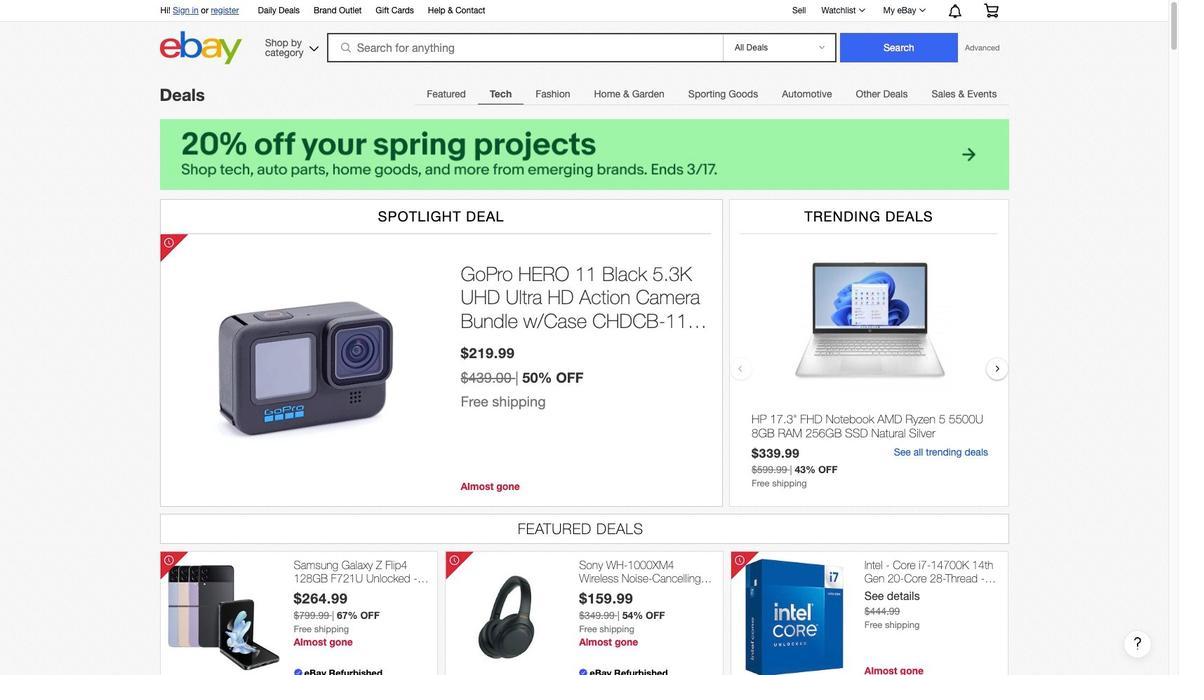 Task type: vqa. For each thing, say whether or not it's contained in the screenshot.
Account 'navigation'
yes



Task type: describe. For each thing, give the bounding box(es) containing it.
20% off your spring projects shop tech, auto parts, home goods, and more from emerging brands. ends 3/17. image
[[160, 119, 1009, 190]]

Search for anything text field
[[329, 34, 720, 61]]

account navigation
[[153, 0, 1009, 22]]



Task type: locate. For each thing, give the bounding box(es) containing it.
my ebay image
[[919, 8, 925, 12]]

main content
[[160, 68, 1152, 676]]

help, opens dialogs image
[[1131, 637, 1145, 651]]

banner
[[153, 0, 1009, 68]]

None submit
[[840, 33, 958, 62]]

watchlist image
[[859, 8, 865, 12]]

tab list
[[415, 79, 1009, 108]]

menu bar
[[415, 79, 1009, 108]]

your shopping cart image
[[983, 4, 999, 18]]



